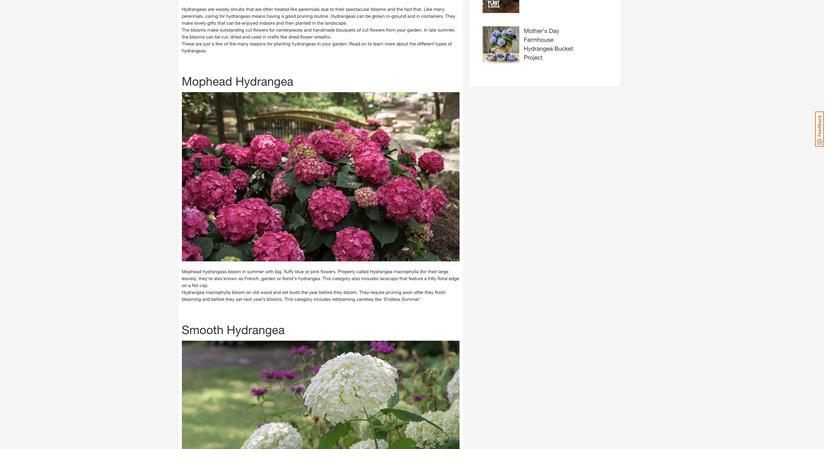 Task type: locate. For each thing, give the bounding box(es) containing it.
for up crafts
[[270, 27, 275, 32]]

cut
[[246, 27, 252, 32], [362, 27, 369, 32]]

and left used
[[242, 34, 250, 39]]

before right year
[[319, 289, 332, 295]]

gifts
[[207, 20, 216, 26]]

good
[[285, 13, 296, 19]]

flowers
[[253, 27, 268, 32], [370, 27, 385, 32]]

their up landscape.
[[336, 6, 345, 12]]

can up just
[[206, 34, 214, 39]]

be left grown at left
[[366, 13, 371, 19]]

can down spectacular at left
[[357, 13, 365, 19]]

they right after
[[425, 289, 434, 295]]

be up few
[[215, 34, 220, 39]]

0 vertical spatial set
[[282, 289, 289, 295]]

0 horizontal spatial pruning
[[297, 13, 313, 19]]

are up "caring"
[[208, 6, 214, 12]]

on up next
[[246, 289, 252, 295]]

0 vertical spatial many
[[434, 6, 445, 12]]

mophead for mophead hydrangeas bloom in summer with big, fluffy blue or pink flowers. properly called hydrangea macrophylla (for their large leaves), they're also known as french, garden or florist's hydrangea. this category also includes lacecaps that feature a frilly floral edge on a flat cap. hydrangea macrophylla bloom on old wood and set buds the year before they bloom. they require pruning soon after they finish blooming and before they set next year's blooms. this category includes reblooming varieties like 'endless summer.'
[[182, 269, 202, 274]]

1 horizontal spatial category
[[333, 276, 351, 281]]

set left next
[[236, 296, 242, 302]]

0 vertical spatial mophead
[[182, 74, 232, 88]]

hydrangeas down shrubs
[[226, 13, 250, 19]]

many up the containers. at the right of page
[[434, 6, 445, 12]]

on
[[362, 41, 367, 46], [182, 283, 187, 288], [246, 289, 252, 295]]

in up as
[[242, 269, 246, 274]]

they inside mophead hydrangeas bloom in summer with big, fluffy blue or pink flowers. properly called hydrangea macrophylla (for their large leaves), they're also known as french, garden or florist's hydrangea. this category also includes lacecaps that feature a frilly floral edge on a flat cap. hydrangea macrophylla bloom on old wood and set buds the year before they bloom. they require pruning soon after they finish blooming and before they set next year's blooms. this category includes reblooming varieties like 'endless summer.'
[[359, 289, 369, 295]]

0 vertical spatial be
[[366, 13, 371, 19]]

0 horizontal spatial category
[[295, 296, 313, 302]]

1 horizontal spatial before
[[319, 289, 332, 295]]

2 mophead from the top
[[182, 269, 202, 274]]

category down 'buds'
[[295, 296, 313, 302]]

on right read at the left
[[362, 41, 367, 46]]

macrophylla
[[394, 269, 419, 274], [206, 289, 231, 295]]

blooms up these
[[190, 34, 205, 39]]

1 horizontal spatial this
[[323, 276, 331, 281]]

0 vertical spatial or
[[305, 269, 310, 274]]

summer,
[[438, 27, 456, 32]]

in-
[[386, 13, 392, 19]]

0 vertical spatial before
[[319, 289, 332, 295]]

they inside hydrangeas are woody shrubs that are often treated like perennials due to their spectacular blooms and the fact that. like many perennials, caring for hydrangeas means having a good pruning routine. hydrangeas can be grown in-ground and in containers. they make lovely gifts that can be enjoyed indoors and then planted in the landscape. the blooms make outstanding cut flowers for centerpieces and handmade bouquets of cut flowers from your garden. in late summer, the blooms can be cut, dried and used in crafts like dried flower wreaths. these are just a few of the many reasons for planting hydrangeas in your garden. read on to learn more about the different types of hydrangeas.
[[446, 13, 456, 19]]

for down crafts
[[267, 41, 273, 46]]

blooms.
[[267, 296, 283, 302]]

due
[[321, 6, 329, 12]]

like up planting
[[280, 34, 287, 39]]

1 vertical spatial your
[[322, 41, 331, 46]]

1 horizontal spatial many
[[434, 6, 445, 12]]

flowers left from
[[370, 27, 385, 32]]

before
[[319, 289, 332, 295], [211, 296, 225, 302]]

finish
[[435, 289, 446, 295]]

this down 'buds'
[[285, 296, 293, 302]]

on down leaves),
[[182, 283, 187, 288]]

2 vertical spatial like
[[375, 296, 382, 302]]

1 cut from the left
[[246, 27, 252, 32]]

bloom
[[228, 269, 241, 274], [232, 289, 245, 295]]

your down wreaths.
[[322, 41, 331, 46]]

hydrangeas up perennials,
[[182, 6, 207, 12]]

2 horizontal spatial like
[[375, 296, 382, 302]]

2 vertical spatial be
[[215, 34, 220, 39]]

cut,
[[221, 34, 229, 39]]

cut down enjoyed
[[246, 27, 252, 32]]

how to plant shrubs image
[[483, 0, 520, 13]]

0 vertical spatial that
[[246, 6, 254, 12]]

are up means in the top of the page
[[255, 6, 262, 12]]

2 horizontal spatial on
[[362, 41, 367, 46]]

0 vertical spatial like
[[291, 6, 297, 12]]

buds
[[290, 289, 300, 295]]

fact
[[405, 6, 412, 12]]

your right from
[[397, 27, 406, 32]]

0 horizontal spatial on
[[182, 283, 187, 288]]

the down routine.
[[317, 20, 324, 26]]

just
[[203, 41, 211, 46]]

0 vertical spatial your
[[397, 27, 406, 32]]

1 vertical spatial to
[[368, 41, 372, 46]]

of right bouquets
[[357, 27, 361, 32]]

are up hydrangeas.
[[196, 41, 202, 46]]

0 vertical spatial make
[[182, 20, 193, 26]]

hydrangeas down flower
[[292, 41, 316, 46]]

the left year
[[301, 289, 308, 295]]

blooms up grown at left
[[371, 6, 386, 12]]

'endless
[[383, 296, 401, 302]]

flower
[[300, 34, 313, 39]]

big,
[[275, 269, 283, 274]]

0 horizontal spatial cut
[[246, 27, 252, 32]]

0 vertical spatial garden.
[[407, 27, 423, 32]]

of right types
[[448, 41, 452, 46]]

like up good
[[291, 6, 297, 12]]

to right 'due'
[[330, 6, 334, 12]]

lacecaps
[[380, 276, 398, 281]]

mophead inside mophead hydrangeas bloom in summer with big, fluffy blue or pink flowers. properly called hydrangea macrophylla (for their large leaves), they're also known as french, garden or florist's hydrangea. this category also includes lacecaps that feature a frilly floral edge on a flat cap. hydrangea macrophylla bloom on old wood and set buds the year before they bloom. they require pruning soon after they finish blooming and before they set next year's blooms. this category includes reblooming varieties like 'endless summer.'
[[182, 269, 202, 274]]

2 vertical spatial hydrangeas
[[203, 269, 227, 274]]

1 horizontal spatial your
[[397, 27, 406, 32]]

like down require
[[375, 296, 382, 302]]

mother's day farmhouse hydrangea bucket project
[[524, 27, 574, 61]]

bloom up next
[[232, 289, 245, 295]]

0 horizontal spatial many
[[237, 41, 249, 46]]

0 horizontal spatial set
[[236, 296, 242, 302]]

2 horizontal spatial are
[[255, 6, 262, 12]]

or up the hydrangea.
[[305, 269, 310, 274]]

1 vertical spatial many
[[237, 41, 249, 46]]

dried
[[231, 34, 241, 39], [289, 34, 299, 39]]

2 flowers from the left
[[370, 27, 385, 32]]

make up the
[[182, 20, 193, 26]]

0 vertical spatial macrophylla
[[394, 269, 419, 274]]

1 vertical spatial garden.
[[333, 41, 348, 46]]

for down "woody"
[[220, 13, 225, 19]]

0 horizontal spatial dried
[[231, 34, 241, 39]]

your
[[397, 27, 406, 32], [322, 41, 331, 46]]

or
[[305, 269, 310, 274], [277, 276, 281, 281]]

floral
[[438, 276, 448, 281]]

and up flower
[[304, 27, 312, 32]]

1 vertical spatial they
[[359, 289, 369, 295]]

hydrangea.
[[298, 276, 321, 281]]

be up outstanding
[[236, 20, 241, 26]]

bloom up known
[[228, 269, 241, 274]]

0 horizontal spatial also
[[214, 276, 222, 281]]

0 horizontal spatial that
[[218, 20, 226, 26]]

their up frilly
[[428, 269, 437, 274]]

before down they're
[[211, 296, 225, 302]]

0 horizontal spatial or
[[277, 276, 281, 281]]

0 vertical spatial bloom
[[228, 269, 241, 274]]

like
[[291, 6, 297, 12], [280, 34, 287, 39], [375, 296, 382, 302]]

old
[[253, 289, 259, 295]]

0 vertical spatial this
[[323, 276, 331, 281]]

in down routine.
[[312, 20, 316, 26]]

1 dried from the left
[[231, 34, 241, 39]]

that right the gifts
[[218, 20, 226, 26]]

1 horizontal spatial of
[[357, 27, 361, 32]]

0 horizontal spatial they
[[359, 289, 369, 295]]

1 vertical spatial make
[[207, 27, 219, 32]]

2 horizontal spatial be
[[366, 13, 371, 19]]

the
[[397, 6, 403, 12], [317, 20, 324, 26], [182, 34, 188, 39], [230, 41, 236, 46], [410, 41, 416, 46], [301, 289, 308, 295]]

a left few
[[212, 41, 214, 46]]

1 horizontal spatial macrophylla
[[394, 269, 419, 274]]

for
[[220, 13, 225, 19], [270, 27, 275, 32], [267, 41, 273, 46]]

0 horizontal spatial they
[[226, 296, 235, 302]]

pink hydrangea macrophylla blooming a garden. image
[[182, 92, 460, 261]]

these
[[182, 41, 194, 46]]

1 horizontal spatial like
[[291, 6, 297, 12]]

are
[[208, 6, 214, 12], [255, 6, 262, 12], [196, 41, 202, 46]]

bouquets
[[336, 27, 356, 32]]

1 horizontal spatial set
[[282, 289, 289, 295]]

of
[[357, 27, 361, 32], [224, 41, 228, 46], [448, 41, 452, 46]]

that left feature
[[400, 276, 408, 281]]

treated
[[275, 6, 289, 12]]

includes down called
[[362, 276, 379, 281]]

0 horizontal spatial are
[[196, 41, 202, 46]]

set
[[282, 289, 289, 295], [236, 296, 242, 302]]

enjoyed
[[242, 20, 258, 26]]

a
[[282, 13, 284, 19], [212, 41, 214, 46], [424, 276, 427, 281], [188, 283, 191, 288]]

hydrangeas up landscape.
[[331, 13, 356, 19]]

0 horizontal spatial macrophylla
[[206, 289, 231, 295]]

1 vertical spatial pruning
[[386, 289, 402, 295]]

garden. left in
[[407, 27, 423, 32]]

1 vertical spatial that
[[218, 20, 226, 26]]

white hydrangea arborescent featuring several blooms. image
[[182, 341, 460, 449]]

macrophylla down cap.
[[206, 289, 231, 295]]

1 horizontal spatial also
[[352, 276, 360, 281]]

pruning inside mophead hydrangeas bloom in summer with big, fluffy blue or pink flowers. properly called hydrangea macrophylla (for their large leaves), they're also known as french, garden or florist's hydrangea. this category also includes lacecaps that feature a frilly floral edge on a flat cap. hydrangea macrophylla bloom on old wood and set buds the year before they bloom. they require pruning soon after they finish blooming and before they set next year's blooms. this category includes reblooming varieties like 'endless summer.'
[[386, 289, 402, 295]]

called
[[357, 269, 369, 274]]

1 horizontal spatial they
[[446, 13, 456, 19]]

flowers up used
[[253, 27, 268, 32]]

containers.
[[422, 13, 444, 19]]

1 mophead from the top
[[182, 74, 232, 88]]

of right few
[[224, 41, 228, 46]]

1 horizontal spatial on
[[246, 289, 252, 295]]

mophead hydrangea
[[182, 74, 294, 88]]

this
[[323, 276, 331, 281], [285, 296, 293, 302]]

they up summer,
[[446, 13, 456, 19]]

hydrangea inside mother's day farmhouse hydrangea bucket project
[[524, 45, 553, 52]]

they're
[[199, 276, 213, 281]]

their inside mophead hydrangeas bloom in summer with big, fluffy blue or pink flowers. properly called hydrangea macrophylla (for their large leaves), they're also known as french, garden or florist's hydrangea. this category also includes lacecaps that feature a frilly floral edge on a flat cap. hydrangea macrophylla bloom on old wood and set buds the year before they bloom. they require pruning soon after they finish blooming and before they set next year's blooms. this category includes reblooming varieties like 'endless summer.'
[[428, 269, 437, 274]]

grown
[[372, 13, 385, 19]]

they left next
[[226, 296, 235, 302]]

0 horizontal spatial their
[[336, 6, 345, 12]]

hydrangeas up they're
[[203, 269, 227, 274]]

smooth
[[182, 323, 224, 337]]

can up outstanding
[[227, 20, 234, 26]]

1 horizontal spatial cut
[[362, 27, 369, 32]]

make down the gifts
[[207, 27, 219, 32]]

macrophylla up feature
[[394, 269, 419, 274]]

large
[[439, 269, 449, 274]]

and down having
[[276, 20, 284, 26]]

1 horizontal spatial be
[[236, 20, 241, 26]]

1 vertical spatial mophead
[[182, 269, 202, 274]]

0 horizontal spatial like
[[280, 34, 287, 39]]

year's
[[254, 296, 266, 302]]

many left reasons
[[237, 41, 249, 46]]

0 vertical spatial their
[[336, 6, 345, 12]]

category down properly
[[333, 276, 351, 281]]

0 horizontal spatial includes
[[314, 296, 331, 302]]

1 vertical spatial includes
[[314, 296, 331, 302]]

they up varieties
[[359, 289, 369, 295]]

in down wreaths.
[[317, 41, 321, 46]]

pruning
[[297, 13, 313, 19], [386, 289, 402, 295]]

and down the fact
[[408, 13, 415, 19]]

1 horizontal spatial flowers
[[370, 27, 385, 32]]

ground
[[392, 13, 406, 19]]

1 vertical spatial hydrangeas
[[331, 13, 356, 19]]

0 vertical spatial they
[[446, 13, 456, 19]]

0 vertical spatial pruning
[[297, 13, 313, 19]]

also down called
[[352, 276, 360, 281]]

0 horizontal spatial this
[[285, 296, 293, 302]]

summer
[[247, 269, 264, 274]]

mophead
[[182, 74, 232, 88], [182, 269, 202, 274]]

dried down outstanding
[[231, 34, 241, 39]]

pruning up planted at the left top of the page
[[297, 13, 313, 19]]

bucket
[[555, 45, 574, 52]]

pruning inside hydrangeas are woody shrubs that are often treated like perennials due to their spectacular blooms and the fact that. like many perennials, caring for hydrangeas means having a good pruning routine. hydrangeas can be grown in-ground and in containers. they make lovely gifts that can be enjoyed indoors and then planted in the landscape. the blooms make outstanding cut flowers for centerpieces and handmade bouquets of cut flowers from your garden. in late summer, the blooms can be cut, dried and used in crafts like dried flower wreaths. these are just a few of the many reasons for planting hydrangeas in your garden. read on to learn more about the different types of hydrangeas.
[[297, 13, 313, 19]]

to left learn
[[368, 41, 372, 46]]

planted
[[296, 20, 311, 26]]

category
[[333, 276, 351, 281], [295, 296, 313, 302]]

1 vertical spatial or
[[277, 276, 281, 281]]

2 horizontal spatial can
[[357, 13, 365, 19]]

1 horizontal spatial or
[[305, 269, 310, 274]]

2 vertical spatial on
[[246, 289, 252, 295]]

also left known
[[214, 276, 222, 281]]

2 vertical spatial can
[[206, 34, 214, 39]]

they
[[334, 289, 343, 295], [425, 289, 434, 295], [226, 296, 235, 302]]

the right the about at the top left of page
[[410, 41, 416, 46]]

that up means in the top of the page
[[246, 6, 254, 12]]

they up reblooming
[[334, 289, 343, 295]]

the
[[182, 27, 190, 32]]

in down that.
[[417, 13, 420, 19]]

0 vertical spatial can
[[357, 13, 365, 19]]

1 horizontal spatial they
[[334, 289, 343, 295]]

0 vertical spatial on
[[362, 41, 367, 46]]

includes
[[362, 276, 379, 281], [314, 296, 331, 302]]

in
[[424, 27, 428, 32]]

read
[[349, 41, 360, 46]]

this down flowers.
[[323, 276, 331, 281]]

1 vertical spatial this
[[285, 296, 293, 302]]

0 vertical spatial hydrangeas
[[182, 6, 207, 12]]

reasons
[[250, 41, 266, 46]]

blooms down lovely
[[191, 27, 206, 32]]

require
[[371, 289, 385, 295]]

cut right bouquets
[[362, 27, 369, 32]]

dried down centerpieces
[[289, 34, 299, 39]]

be
[[366, 13, 371, 19], [236, 20, 241, 26], [215, 34, 220, 39]]

pruning up 'endless
[[386, 289, 402, 295]]

2 also from the left
[[352, 276, 360, 281]]

learn
[[373, 41, 384, 46]]

blue
[[295, 269, 304, 274]]

summer.'
[[402, 296, 422, 302]]

includes down year
[[314, 296, 331, 302]]

mother's day farmhouse hydrangea bucket project image
[[483, 26, 520, 63]]

fluffy
[[284, 269, 294, 274]]

1 vertical spatial on
[[182, 283, 187, 288]]

set left 'buds'
[[282, 289, 289, 295]]

or down big,
[[277, 276, 281, 281]]

garden. left read at the left
[[333, 41, 348, 46]]

2 horizontal spatial they
[[425, 289, 434, 295]]



Task type: vqa. For each thing, say whether or not it's contained in the screenshot.
up
no



Task type: describe. For each thing, give the bounding box(es) containing it.
pink
[[311, 269, 319, 274]]

like
[[424, 6, 433, 12]]

1 flowers from the left
[[253, 27, 268, 32]]

flowers.
[[321, 269, 337, 274]]

0 vertical spatial hydrangeas
[[226, 13, 250, 19]]

1 horizontal spatial that
[[246, 6, 254, 12]]

0 horizontal spatial garden.
[[333, 41, 348, 46]]

means
[[252, 13, 265, 19]]

wreaths.
[[314, 34, 332, 39]]

0 vertical spatial for
[[220, 13, 225, 19]]

the up ground
[[397, 6, 403, 12]]

after
[[414, 289, 424, 295]]

that.
[[414, 6, 423, 12]]

project
[[524, 54, 543, 61]]

mother's
[[524, 27, 548, 34]]

farmhouse
[[524, 36, 554, 43]]

0 horizontal spatial to
[[330, 6, 334, 12]]

properly
[[338, 269, 355, 274]]

0 horizontal spatial your
[[322, 41, 331, 46]]

about
[[397, 41, 409, 46]]

a left flat
[[188, 283, 191, 288]]

(for
[[420, 269, 427, 274]]

2 dried from the left
[[289, 34, 299, 39]]

2 vertical spatial for
[[267, 41, 273, 46]]

and up blooms.
[[273, 289, 281, 295]]

bloom.
[[344, 289, 358, 295]]

planting
[[274, 41, 291, 46]]

late
[[429, 27, 437, 32]]

year
[[309, 289, 318, 295]]

1 vertical spatial hydrangeas
[[292, 41, 316, 46]]

wood
[[260, 289, 272, 295]]

hydrangeas are woody shrubs that are often treated like perennials due to their spectacular blooms and the fact that. like many perennials, caring for hydrangeas means having a good pruning routine. hydrangeas can be grown in-ground and in containers. they make lovely gifts that can be enjoyed indoors and then planted in the landscape. the blooms make outstanding cut flowers for centerpieces and handmade bouquets of cut flowers from your garden. in late summer, the blooms can be cut, dried and used in crafts like dried flower wreaths. these are just a few of the many reasons for planting hydrangeas in your garden. read on to learn more about the different types of hydrangeas.
[[182, 6, 456, 53]]

handmade
[[313, 27, 335, 32]]

1 horizontal spatial hydrangeas
[[331, 13, 356, 19]]

woody
[[216, 6, 230, 12]]

french,
[[245, 276, 260, 281]]

perennials
[[299, 6, 320, 12]]

lovely
[[194, 20, 206, 26]]

perennials,
[[182, 13, 204, 19]]

having
[[267, 13, 280, 19]]

outstanding
[[220, 27, 244, 32]]

more
[[385, 41, 395, 46]]

2 horizontal spatial of
[[448, 41, 452, 46]]

0 vertical spatial category
[[333, 276, 351, 281]]

edge
[[449, 276, 459, 281]]

1 vertical spatial blooms
[[191, 27, 206, 32]]

and up the in-
[[388, 6, 395, 12]]

leaves),
[[182, 276, 197, 281]]

blooming
[[182, 296, 201, 302]]

mophead for mophead hydrangea
[[182, 74, 232, 88]]

different
[[418, 41, 434, 46]]

as
[[239, 276, 243, 281]]

1 vertical spatial be
[[236, 20, 241, 26]]

types
[[436, 41, 447, 46]]

from
[[386, 27, 396, 32]]

shrubs
[[231, 6, 245, 12]]

the inside mophead hydrangeas bloom in summer with big, fluffy blue or pink flowers. properly called hydrangea macrophylla (for their large leaves), they're also known as french, garden or florist's hydrangea. this category also includes lacecaps that feature a frilly floral edge on a flat cap. hydrangea macrophylla bloom on old wood and set buds the year before they bloom. they require pruning soon after they finish blooming and before they set next year's blooms. this category includes reblooming varieties like 'endless summer.'
[[301, 289, 308, 295]]

indoors
[[260, 20, 275, 26]]

the right few
[[230, 41, 236, 46]]

flat
[[192, 283, 198, 288]]

mother's day farmhouse hydrangea bucket project link
[[483, 26, 582, 70]]

0 horizontal spatial make
[[182, 20, 193, 26]]

1 vertical spatial macrophylla
[[206, 289, 231, 295]]

0 horizontal spatial hydrangeas
[[182, 6, 207, 12]]

landscape.
[[325, 20, 348, 26]]

hydrangeas inside mophead hydrangeas bloom in summer with big, fluffy blue or pink flowers. properly called hydrangea macrophylla (for their large leaves), they're also known as french, garden or florist's hydrangea. this category also includes lacecaps that feature a frilly floral edge on a flat cap. hydrangea macrophylla bloom on old wood and set buds the year before they bloom. they require pruning soon after they finish blooming and before they set next year's blooms. this category includes reblooming varieties like 'endless summer.'
[[203, 269, 227, 274]]

frilly
[[428, 276, 436, 281]]

then
[[285, 20, 294, 26]]

routine.
[[314, 13, 330, 19]]

a left frilly
[[424, 276, 427, 281]]

used
[[251, 34, 261, 39]]

garden
[[261, 276, 276, 281]]

cap.
[[200, 283, 209, 288]]

hydrangeas.
[[182, 48, 207, 53]]

1 vertical spatial like
[[280, 34, 287, 39]]

feature
[[409, 276, 423, 281]]

2 cut from the left
[[362, 27, 369, 32]]

1 vertical spatial for
[[270, 27, 275, 32]]

1 also from the left
[[214, 276, 222, 281]]

reblooming
[[332, 296, 355, 302]]

1 horizontal spatial make
[[207, 27, 219, 32]]

mophead hydrangeas bloom in summer with big, fluffy blue or pink flowers. properly called hydrangea macrophylla (for their large leaves), they're also known as french, garden or florist's hydrangea. this category also includes lacecaps that feature a frilly floral edge on a flat cap. hydrangea macrophylla bloom on old wood and set buds the year before they bloom. they require pruning soon after they finish blooming and before they set next year's blooms. this category includes reblooming varieties like 'endless summer.'
[[182, 269, 459, 302]]

that inside mophead hydrangeas bloom in summer with big, fluffy blue or pink flowers. properly called hydrangea macrophylla (for their large leaves), they're also known as french, garden or florist's hydrangea. this category also includes lacecaps that feature a frilly floral edge on a flat cap. hydrangea macrophylla bloom on old wood and set buds the year before they bloom. they require pruning soon after they finish blooming and before they set next year's blooms. this category includes reblooming varieties like 'endless summer.'
[[400, 276, 408, 281]]

few
[[216, 41, 223, 46]]

2 vertical spatial blooms
[[190, 34, 205, 39]]

their inside hydrangeas are woody shrubs that are often treated like perennials due to their spectacular blooms and the fact that. like many perennials, caring for hydrangeas means having a good pruning routine. hydrangeas can be grown in-ground and in containers. they make lovely gifts that can be enjoyed indoors and then planted in the landscape. the blooms make outstanding cut flowers for centerpieces and handmade bouquets of cut flowers from your garden. in late summer, the blooms can be cut, dried and used in crafts like dried flower wreaths. these are just a few of the many reasons for planting hydrangeas in your garden. read on to learn more about the different types of hydrangeas.
[[336, 6, 345, 12]]

day
[[549, 27, 560, 34]]

in right used
[[263, 34, 266, 39]]

soon
[[403, 289, 413, 295]]

1 vertical spatial category
[[295, 296, 313, 302]]

florist's
[[283, 276, 297, 281]]

1 vertical spatial can
[[227, 20, 234, 26]]

caring
[[206, 13, 218, 19]]

next
[[243, 296, 252, 302]]

1 horizontal spatial garden.
[[407, 27, 423, 32]]

and down cap.
[[202, 296, 210, 302]]

with
[[265, 269, 274, 274]]

0 horizontal spatial be
[[215, 34, 220, 39]]

a down treated
[[282, 13, 284, 19]]

the down the
[[182, 34, 188, 39]]

like inside mophead hydrangeas bloom in summer with big, fluffy blue or pink flowers. properly called hydrangea macrophylla (for their large leaves), they're also known as french, garden or florist's hydrangea. this category also includes lacecaps that feature a frilly floral edge on a flat cap. hydrangea macrophylla bloom on old wood and set buds the year before they bloom. they require pruning soon after they finish blooming and before they set next year's blooms. this category includes reblooming varieties like 'endless summer.'
[[375, 296, 382, 302]]

0 horizontal spatial of
[[224, 41, 228, 46]]

0 vertical spatial blooms
[[371, 6, 386, 12]]

in inside mophead hydrangeas bloom in summer with big, fluffy blue or pink flowers. properly called hydrangea macrophylla (for their large leaves), they're also known as french, garden or florist's hydrangea. this category also includes lacecaps that feature a frilly floral edge on a flat cap. hydrangea macrophylla bloom on old wood and set buds the year before they bloom. they require pruning soon after they finish blooming and before they set next year's blooms. this category includes reblooming varieties like 'endless summer.'
[[242, 269, 246, 274]]

varieties
[[357, 296, 374, 302]]

known
[[224, 276, 237, 281]]

smooth hydrangea
[[182, 323, 285, 337]]

0 horizontal spatial before
[[211, 296, 225, 302]]

centerpieces
[[276, 27, 303, 32]]

1 horizontal spatial are
[[208, 6, 214, 12]]

on inside hydrangeas are woody shrubs that are often treated like perennials due to their spectacular blooms and the fact that. like many perennials, caring for hydrangeas means having a good pruning routine. hydrangeas can be grown in-ground and in containers. they make lovely gifts that can be enjoyed indoors and then planted in the landscape. the blooms make outstanding cut flowers for centerpieces and handmade bouquets of cut flowers from your garden. in late summer, the blooms can be cut, dried and used in crafts like dried flower wreaths. these are just a few of the many reasons for planting hydrangeas in your garden. read on to learn more about the different types of hydrangeas.
[[362, 41, 367, 46]]

feedback link image
[[816, 111, 825, 147]]

0 vertical spatial includes
[[362, 276, 379, 281]]

1 vertical spatial bloom
[[232, 289, 245, 295]]



